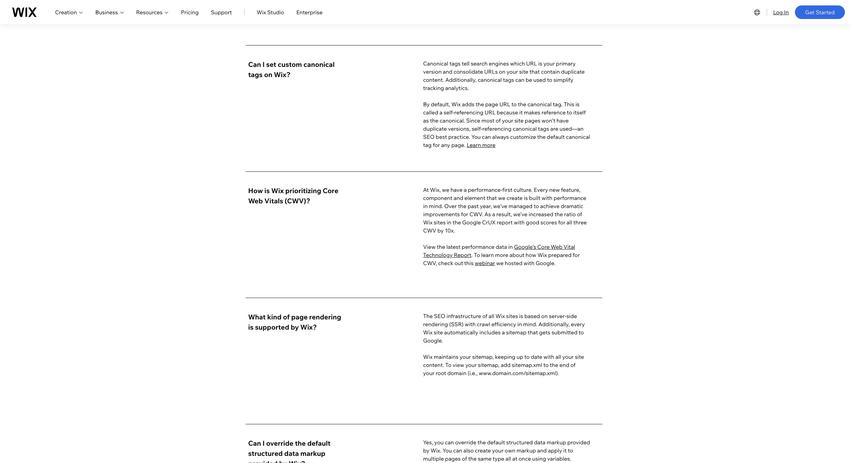 Task type: vqa. For each thing, say whether or not it's contained in the screenshot.
maintains
yes



Task type: describe. For each thing, give the bounding box(es) containing it.
tag
[[423, 142, 432, 149]]

more inside . to learn more about how wix prepared for cwv, check out this
[[495, 252, 509, 259]]

all inside yes, you can override the default structured data markup provided by wix. you can also create your own markup and apply it to multiple pages of the same type all at once using variables.
[[506, 456, 511, 463]]

at
[[513, 456, 518, 463]]

default inside can i override the default structured data markup provided by wix?
[[307, 440, 331, 448]]

structured inside can i override the default structured data markup provided by wix?
[[248, 450, 283, 458]]

view
[[453, 362, 465, 369]]

at
[[423, 187, 429, 193]]

learn more
[[467, 142, 496, 149]]

with left good
[[514, 219, 525, 226]]

site inside 'by default, wix adds the page url to the canonical tag. this is called a self-referencing url because it makes reference to itself as the canonical. since most of your site pages won't have duplicate versions, self-referencing canonical tags are used—an seo best practice. you can always customize the default canonical tag for any page.'
[[515, 117, 524, 124]]

dramatic
[[561, 203, 584, 210]]

google. inside the seo infrastructure of all wix sites is based on server-side rendering (ssr) with crawl efficiency in mind. additionally, every wix site automatically includes a sitemap that gets submitted to google.
[[423, 338, 443, 344]]

wix up efficiency
[[496, 313, 505, 320]]

as
[[423, 117, 429, 124]]

this
[[465, 260, 474, 267]]

by inside at wix, we have a performance-first culture. every new feature, component and element that we create is built with performance in mind. over the past year, we've managed to achieve dramatic improvements for cwv. as a result, we've increased the ratio of wix sites in the google crux report with good scores for all three cwv by 10x.
[[438, 227, 444, 234]]

sites inside the seo infrastructure of all wix sites is based on server-side rendering (ssr) with crawl efficiency in mind. additionally, every wix site automatically includes a sitemap that gets submitted to google.
[[507, 313, 518, 320]]

check
[[439, 260, 454, 267]]

is inside 'by default, wix adds the page url to the canonical tag. this is called a self-referencing url because it makes reference to itself as the canonical. since most of your site pages won't have duplicate versions, self-referencing canonical tags are used—an seo best practice. you can always customize the default canonical tag for any page.'
[[576, 101, 580, 108]]

achieve
[[541, 203, 560, 210]]

and inside yes, you can override the default structured data markup provided by wix. you can also create your own markup and apply it to multiple pages of the same type all at once using variables.
[[538, 448, 547, 455]]

to right up
[[525, 354, 530, 361]]

is inside the seo infrastructure of all wix sites is based on server-side rendering (ssr) with crawl efficiency in mind. additionally, every wix site automatically includes a sitemap that gets submitted to google.
[[520, 313, 524, 320]]

site inside wix maintains your sitemap, keeping up to date with all your site content. to view your sitemap, add sitemap.xml to the end of your root domain (i.e., www.domain.com/sitemap.xml).
[[575, 354, 584, 361]]

the
[[423, 313, 433, 320]]

any
[[441, 142, 450, 149]]

to up because
[[512, 101, 517, 108]]

wix.
[[431, 448, 442, 455]]

good
[[526, 219, 540, 226]]

url for page
[[500, 101, 511, 108]]

wix left studio
[[257, 9, 266, 15]]

to inside canonical tags tell search engines which url is your primary version and consolidate urls on your site that contain duplicate content. additionally, canonical tags can be used to simplify tracking analytics.
[[547, 77, 553, 83]]

which
[[510, 60, 525, 67]]

learn
[[467, 142, 481, 149]]

domain
[[448, 370, 467, 377]]

pricing link
[[181, 8, 199, 16]]

provided inside can i override the default structured data markup provided by wix?
[[248, 460, 278, 464]]

with down how at the bottom right of the page
[[524, 260, 535, 267]]

all inside the seo infrastructure of all wix sites is based on server-side rendering (ssr) with crawl efficiency in mind. additionally, every wix site automatically includes a sitemap that gets submitted to google.
[[489, 313, 495, 320]]

i for set
[[263, 60, 265, 69]]

what
[[248, 313, 266, 322]]

url for which
[[527, 60, 537, 67]]

most
[[482, 117, 495, 124]]

in up about
[[509, 244, 513, 251]]

can inside canonical tags tell search engines which url is your primary version and consolidate urls on your site that contain duplicate content. additionally, canonical tags can be used to simplify tracking analytics.
[[516, 77, 525, 83]]

1 vertical spatial we
[[498, 195, 506, 202]]

type
[[493, 456, 505, 463]]

wix maintains your sitemap, keeping up to date with all your site content. to view your sitemap, add sitemap.xml to the end of your root domain (i.e., www.domain.com/sitemap.xml).
[[423, 354, 584, 377]]

your up (i.e.,
[[466, 362, 477, 369]]

get started link
[[796, 5, 846, 19]]

with inside the seo infrastructure of all wix sites is based on server-side rendering (ssr) with crawl efficiency in mind. additionally, every wix site automatically includes a sitemap that gets submitted to google.
[[465, 321, 476, 328]]

is inside what kind of page rendering is supported by wix?
[[248, 323, 254, 332]]

date
[[531, 354, 543, 361]]

three
[[574, 219, 587, 226]]

override inside yes, you can override the default structured data markup provided by wix. you can also create your own markup and apply it to multiple pages of the same type all at once using variables.
[[456, 440, 477, 446]]

pages inside yes, you can override the default structured data markup provided by wix. you can also create your own markup and apply it to multiple pages of the same type all at once using variables.
[[445, 456, 461, 463]]

override inside can i override the default structured data markup provided by wix?
[[266, 440, 294, 448]]

by default, wix adds the page url to the canonical tag. this is called a self-referencing url because it makes reference to itself as the canonical. since most of your site pages won't have duplicate versions, self-referencing canonical tags are used—an seo best practice. you can always customize the default canonical tag for any page.
[[423, 101, 590, 149]]

tags inside the can i set custom canonical tags on wix?
[[248, 70, 263, 79]]

reference
[[542, 109, 566, 116]]

(ssr)
[[450, 321, 464, 328]]

wix? inside the can i set custom canonical tags on wix?
[[274, 70, 291, 79]]

at wix, we have a performance-first culture. every new feature, component and element that we create is built with performance in mind. over the past year, we've managed to achieve dramatic improvements for cwv. as a result, we've increased the ratio of wix sites in the google crux report with good scores for all three cwv by 10x.
[[423, 187, 587, 234]]

feature,
[[561, 187, 581, 193]]

multiple
[[423, 456, 444, 463]]

1 horizontal spatial self-
[[472, 126, 483, 132]]

rendering inside the seo infrastructure of all wix sites is based on server-side rendering (ssr) with crawl efficiency in mind. additionally, every wix site automatically includes a sitemap that gets submitted to google.
[[423, 321, 448, 328]]

by
[[423, 101, 430, 108]]

can right the you
[[445, 440, 454, 446]]

includes
[[480, 329, 501, 336]]

that inside at wix, we have a performance-first culture. every new feature, component and element that we create is built with performance in mind. over the past year, we've managed to achieve dramatic improvements for cwv. as a result, we've increased the ratio of wix sites in the google crux report with good scores for all three cwv by 10x.
[[487, 195, 497, 202]]

keeping
[[495, 354, 516, 361]]

canonical inside canonical tags tell search engines which url is your primary version and consolidate urls on your site that contain duplicate content. additionally, canonical tags can be used to simplify tracking analytics.
[[478, 77, 502, 83]]

same
[[478, 456, 492, 463]]

primary
[[556, 60, 576, 67]]

data inside can i override the default structured data markup provided by wix?
[[284, 450, 299, 458]]

of inside wix maintains your sitemap, keeping up to date with all your site content. to view your sitemap, add sitemap.xml to the end of your root domain (i.e., www.domain.com/sitemap.xml).
[[571, 362, 576, 369]]

result,
[[497, 211, 512, 218]]

seo inside the seo infrastructure of all wix sites is based on server-side rendering (ssr) with crawl efficiency in mind. additionally, every wix site automatically includes a sitemap that gets submitted to google.
[[434, 313, 446, 320]]

to inside yes, you can override the default structured data markup provided by wix. you can also create your own markup and apply it to multiple pages of the same type all at once using variables.
[[568, 448, 574, 455]]

cwv,
[[423, 260, 437, 267]]

view
[[423, 244, 436, 251]]

structured inside yes, you can override the default structured data markup provided by wix. you can also create your own markup and apply it to multiple pages of the same type all at once using variables.
[[507, 440, 533, 446]]

that inside canonical tags tell search engines which url is your primary version and consolidate urls on your site that contain duplicate content. additionally, canonical tags can be used to simplify tracking analytics.
[[530, 68, 540, 75]]

managed
[[509, 203, 533, 210]]

page inside what kind of page rendering is supported by wix?
[[291, 313, 308, 322]]

can for can i override the default structured data markup provided by wix?
[[248, 440, 261, 448]]

tracking
[[423, 85, 444, 92]]

canonical down used—an
[[566, 134, 590, 140]]

canonical up makes
[[528, 101, 552, 108]]

also
[[464, 448, 474, 455]]

page.
[[452, 142, 466, 149]]

canonical.
[[440, 117, 465, 124]]

i for override
[[263, 440, 265, 448]]

business
[[95, 9, 118, 15]]

started
[[816, 9, 835, 15]]

can left "also"
[[453, 448, 463, 455]]

kind
[[267, 313, 282, 322]]

0 vertical spatial we
[[442, 187, 450, 193]]

past
[[468, 203, 479, 210]]

can i set custom canonical tags on wix?
[[248, 60, 335, 79]]

in down component
[[423, 203, 428, 210]]

is inside how is wix prioritizing core web vitals (cwv)?
[[265, 187, 270, 195]]

to inside wix maintains your sitemap, keeping up to date with all your site content. to view your sitemap, add sitemap.xml to the end of your root domain (i.e., www.domain.com/sitemap.xml).
[[446, 362, 452, 369]]

2 vertical spatial url
[[485, 109, 496, 116]]

0 horizontal spatial self-
[[444, 109, 455, 116]]

scores
[[541, 219, 557, 226]]

add
[[501, 362, 511, 369]]

1 vertical spatial sitemap,
[[478, 362, 500, 369]]

out
[[455, 260, 463, 267]]

every
[[571, 321, 585, 328]]

1 horizontal spatial data
[[496, 244, 507, 251]]

first
[[503, 187, 513, 193]]

search
[[471, 60, 488, 67]]

vital
[[564, 244, 576, 251]]

web inside google's core web vital technology report
[[551, 244, 563, 251]]

site inside the seo infrastructure of all wix sites is based on server-side rendering (ssr) with crawl efficiency in mind. additionally, every wix site automatically includes a sitemap that gets submitted to google.
[[434, 329, 443, 336]]

of inside 'by default, wix adds the page url to the canonical tag. this is called a self-referencing url because it makes reference to itself as the canonical. since most of your site pages won't have duplicate versions, self-referencing canonical tags are used—an seo best practice. you can always customize the default canonical tag for any page.'
[[496, 117, 501, 124]]

wix inside how is wix prioritizing core web vitals (cwv)?
[[272, 187, 284, 195]]

sitemap.xml
[[512, 362, 543, 369]]

content. inside canonical tags tell search engines which url is your primary version and consolidate urls on your site that contain duplicate content. additionally, canonical tags can be used to simplify tracking analytics.
[[423, 77, 444, 83]]

.
[[472, 252, 473, 259]]

server-
[[549, 313, 567, 320]]

10x.
[[445, 227, 455, 234]]

wix inside 'by default, wix adds the page url to the canonical tag. this is called a self-referencing url because it makes reference to itself as the canonical. since most of your site pages won't have duplicate versions, self-referencing canonical tags are used—an seo best practice. you can always customize the default canonical tag for any page.'
[[452, 101, 461, 108]]

versions,
[[448, 126, 471, 132]]

to down this
[[567, 109, 573, 116]]

can for can i set custom canonical tags on wix?
[[248, 60, 261, 69]]

for down ratio
[[559, 219, 566, 226]]

your up contain on the top right
[[544, 60, 555, 67]]

you
[[435, 440, 444, 446]]

side
[[567, 313, 577, 320]]

own
[[505, 448, 516, 455]]

and inside at wix, we have a performance-first culture. every new feature, component and element that we create is built with performance in mind. over the past year, we've managed to achieve dramatic improvements for cwv. as a result, we've increased the ratio of wix sites in the google crux report with good scores for all three cwv by 10x.
[[454, 195, 464, 202]]

submitted
[[552, 329, 578, 336]]

prepared
[[549, 252, 572, 259]]

can inside 'by default, wix adds the page url to the canonical tag. this is called a self-referencing url because it makes reference to itself as the canonical. since most of your site pages won't have duplicate versions, self-referencing canonical tags are used—an seo best practice. you can always customize the default canonical tag for any page.'
[[482, 134, 491, 140]]

log in link
[[774, 8, 789, 16]]

enterprise
[[297, 9, 323, 15]]

end
[[560, 362, 570, 369]]

your down which
[[507, 68, 518, 75]]

0 vertical spatial referencing
[[455, 109, 484, 116]]

practice.
[[449, 134, 470, 140]]

www.domain.com/sitemap.xml).
[[479, 370, 560, 377]]

create inside at wix, we have a performance-first culture. every new feature, component and element that we create is built with performance in mind. over the past year, we've managed to achieve dramatic improvements for cwv. as a result, we've increased the ratio of wix sites in the google crux report with good scores for all three cwv by 10x.
[[507, 195, 523, 202]]

can i override the default structured data markup provided by wix?
[[248, 440, 331, 464]]

this
[[564, 101, 575, 108]]

learn
[[482, 252, 494, 259]]

site inside canonical tags tell search engines which url is your primary version and consolidate urls on your site that contain duplicate content. additionally, canonical tags can be used to simplify tracking analytics.
[[520, 68, 529, 75]]

view the latest performance data in
[[423, 244, 514, 251]]

wix studio link
[[257, 8, 284, 16]]

2 horizontal spatial markup
[[547, 440, 567, 446]]

mind. inside the seo infrastructure of all wix sites is based on server-side rendering (ssr) with crawl efficiency in mind. additionally, every wix site automatically includes a sitemap that gets submitted to google.
[[523, 321, 538, 328]]

wix? inside what kind of page rendering is supported by wix?
[[301, 323, 317, 332]]

the inside can i override the default structured data markup provided by wix?
[[295, 440, 306, 448]]

by inside can i override the default structured data markup provided by wix?
[[279, 460, 287, 464]]

adds
[[462, 101, 475, 108]]

wix? inside can i override the default structured data markup provided by wix?
[[289, 460, 305, 464]]

won't
[[542, 117, 556, 124]]

of inside yes, you can override the default structured data markup provided by wix. you can also create your own markup and apply it to multiple pages of the same type all at once using variables.
[[462, 456, 467, 463]]

best
[[436, 134, 447, 140]]

1 vertical spatial referencing
[[483, 126, 512, 132]]

infrastructure
[[447, 313, 481, 320]]

create inside yes, you can override the default structured data markup provided by wix. you can also create your own markup and apply it to multiple pages of the same type all at once using variables.
[[475, 448, 491, 455]]

for inside 'by default, wix adds the page url to the canonical tag. this is called a self-referencing url because it makes reference to itself as the canonical. since most of your site pages won't have duplicate versions, self-referencing canonical tags are used—an seo best practice. you can always customize the default canonical tag for any page.'
[[433, 142, 440, 149]]

how
[[526, 252, 537, 259]]



Task type: locate. For each thing, give the bounding box(es) containing it.
root
[[436, 370, 446, 377]]

seo right the
[[434, 313, 446, 320]]

the seo infrastructure of all wix sites is based on server-side rendering (ssr) with crawl efficiency in mind. additionally, every wix site automatically includes a sitemap that gets submitted to google.
[[423, 313, 585, 344]]

0 horizontal spatial default
[[307, 440, 331, 448]]

you inside yes, you can override the default structured data markup provided by wix. you can also create your own markup and apply it to multiple pages of the same type all at once using variables.
[[443, 448, 452, 455]]

always
[[493, 134, 509, 140]]

0 horizontal spatial web
[[248, 197, 263, 205]]

wix down the
[[423, 329, 433, 336]]

0 vertical spatial mind.
[[429, 203, 443, 210]]

1 horizontal spatial duplicate
[[561, 68, 585, 75]]

sites
[[434, 219, 446, 226], [507, 313, 518, 320]]

and inside canonical tags tell search engines which url is your primary version and consolidate urls on your site that contain duplicate content. additionally, canonical tags can be used to simplify tracking analytics.
[[443, 68, 453, 75]]

every
[[534, 187, 548, 193]]

google. down 'prepared'
[[536, 260, 556, 267]]

0 vertical spatial page
[[486, 101, 499, 108]]

1 horizontal spatial override
[[456, 440, 477, 446]]

is up contain on the top right
[[539, 60, 543, 67]]

1 horizontal spatial you
[[472, 134, 481, 140]]

we down first
[[498, 195, 506, 202]]

can up learn more link
[[482, 134, 491, 140]]

0 vertical spatial google.
[[536, 260, 556, 267]]

for up google
[[461, 211, 469, 218]]

the
[[476, 101, 484, 108], [518, 101, 527, 108], [430, 117, 439, 124], [538, 134, 546, 140], [458, 203, 467, 210], [555, 211, 563, 218], [453, 219, 461, 226], [437, 244, 446, 251], [550, 362, 559, 369], [295, 440, 306, 448], [478, 440, 486, 446], [469, 456, 477, 463]]

all inside wix maintains your sitemap, keeping up to date with all your site content. to view your sitemap, add sitemap.xml to the end of your root domain (i.e., www.domain.com/sitemap.xml).
[[556, 354, 562, 361]]

1 horizontal spatial mind.
[[523, 321, 538, 328]]

1 vertical spatial sites
[[507, 313, 518, 320]]

webinar we hosted with google.
[[475, 260, 556, 267]]

your down because
[[502, 117, 514, 124]]

component
[[423, 195, 453, 202]]

site down submitted
[[575, 354, 584, 361]]

you inside 'by default, wix adds the page url to the canonical tag. this is called a self-referencing url because it makes reference to itself as the canonical. since most of your site pages won't have duplicate versions, self-referencing canonical tags are used—an seo best practice. you can always customize the default canonical tag for any page.'
[[472, 134, 481, 140]]

webinar
[[475, 260, 495, 267]]

duplicate inside 'by default, wix adds the page url to the canonical tag. this is called a self-referencing url because it makes reference to itself as the canonical. since most of your site pages won't have duplicate versions, self-referencing canonical tags are used—an seo best practice. you can always customize the default canonical tag for any page.'
[[423, 126, 447, 132]]

all up crawl
[[489, 313, 495, 320]]

studio
[[268, 9, 284, 15]]

have inside 'by default, wix adds the page url to the canonical tag. this is called a self-referencing url because it makes reference to itself as the canonical. since most of your site pages won't have duplicate versions, self-referencing canonical tags are used—an seo best practice. you can always customize the default canonical tag for any page.'
[[557, 117, 569, 124]]

canonical up the customize
[[513, 126, 537, 132]]

site down because
[[515, 117, 524, 124]]

report
[[497, 219, 513, 226]]

seo up tag
[[423, 134, 435, 140]]

0 vertical spatial have
[[557, 117, 569, 124]]

a down default,
[[440, 109, 443, 116]]

we down google's core web vital technology report
[[497, 260, 504, 267]]

1 vertical spatial have
[[451, 187, 463, 193]]

technology
[[423, 252, 453, 259]]

yes,
[[423, 440, 434, 446]]

2 vertical spatial that
[[528, 329, 538, 336]]

all left at
[[506, 456, 511, 463]]

a right as
[[493, 211, 496, 218]]

url
[[527, 60, 537, 67], [500, 101, 511, 108], [485, 109, 496, 116]]

enterprise link
[[297, 8, 323, 16]]

i inside the can i set custom canonical tags on wix?
[[263, 60, 265, 69]]

default inside 'by default, wix adds the page url to the canonical tag. this is called a self-referencing url because it makes reference to itself as the canonical. since most of your site pages won't have duplicate versions, self-referencing canonical tags are used—an seo best practice. you can always customize the default canonical tag for any page.'
[[547, 134, 565, 140]]

seo inside 'by default, wix adds the page url to the canonical tag. this is called a self-referencing url because it makes reference to itself as the canonical. since most of your site pages won't have duplicate versions, self-referencing canonical tags are used—an seo best practice. you can always customize the default canonical tag for any page.'
[[423, 134, 435, 140]]

culture.
[[514, 187, 533, 193]]

to inside . to learn more about how wix prepared for cwv, check out this
[[474, 252, 480, 259]]

wix,
[[430, 187, 441, 193]]

2 content. from the top
[[423, 362, 444, 369]]

0 vertical spatial core
[[323, 187, 339, 195]]

0 horizontal spatial mind.
[[429, 203, 443, 210]]

0 horizontal spatial on
[[264, 70, 273, 79]]

0 horizontal spatial you
[[443, 448, 452, 455]]

0 horizontal spatial override
[[266, 440, 294, 448]]

canonical inside the can i set custom canonical tags on wix?
[[304, 60, 335, 69]]

webinar link
[[475, 260, 495, 267]]

that up year,
[[487, 195, 497, 202]]

1 horizontal spatial google.
[[536, 260, 556, 267]]

1 horizontal spatial markup
[[517, 448, 536, 455]]

we right wix,
[[442, 187, 450, 193]]

1 horizontal spatial provided
[[568, 440, 591, 446]]

page up most
[[486, 101, 499, 108]]

have inside at wix, we have a performance-first culture. every new feature, component and element that we create is built with performance in mind. over the past year, we've managed to achieve dramatic improvements for cwv. as a result, we've increased the ratio of wix sites in the google crux report with good scores for all three cwv by 10x.
[[451, 187, 463, 193]]

referencing
[[455, 109, 484, 116], [483, 126, 512, 132]]

resources button
[[136, 8, 169, 16]]

1 horizontal spatial additionally,
[[539, 321, 570, 328]]

additionally, inside the seo infrastructure of all wix sites is based on server-side rendering (ssr) with crawl efficiency in mind. additionally, every wix site automatically includes a sitemap that gets submitted to google.
[[539, 321, 570, 328]]

your up 'end'
[[563, 354, 574, 361]]

a down efficiency
[[502, 329, 505, 336]]

0 vertical spatial can
[[248, 60, 261, 69]]

is right the how
[[265, 187, 270, 195]]

of inside the seo infrastructure of all wix sites is based on server-side rendering (ssr) with crawl efficiency in mind. additionally, every wix site automatically includes a sitemap that gets submitted to google.
[[483, 313, 488, 320]]

business button
[[95, 8, 124, 16]]

wix inside . to learn more about how wix prepared for cwv, check out this
[[538, 252, 547, 259]]

0 vertical spatial i
[[263, 60, 265, 69]]

duplicate up best
[[423, 126, 447, 132]]

1 horizontal spatial page
[[486, 101, 499, 108]]

1 vertical spatial additionally,
[[539, 321, 570, 328]]

urls
[[485, 68, 498, 75]]

have up over
[[451, 187, 463, 193]]

0 horizontal spatial have
[[451, 187, 463, 193]]

1 horizontal spatial rendering
[[423, 321, 448, 328]]

mind. down component
[[429, 203, 443, 210]]

get
[[806, 9, 815, 15]]

1 vertical spatial web
[[551, 244, 563, 251]]

1 vertical spatial you
[[443, 448, 452, 455]]

0 horizontal spatial core
[[323, 187, 339, 195]]

and down canonical in the top of the page
[[443, 68, 453, 75]]

maintains
[[434, 354, 459, 361]]

1 horizontal spatial web
[[551, 244, 563, 251]]

core inside google's core web vital technology report
[[538, 244, 550, 251]]

is inside at wix, we have a performance-first culture. every new feature, component and element that we create is built with performance in mind. over the past year, we've managed to achieve dramatic improvements for cwv. as a result, we've increased the ratio of wix sites in the google crux report with good scores for all three cwv by 10x.
[[524, 195, 528, 202]]

0 horizontal spatial we've
[[494, 203, 508, 210]]

your inside yes, you can override the default structured data markup provided by wix. you can also create your own markup and apply it to multiple pages of the same type all at once using variables.
[[493, 448, 504, 455]]

self- down "since"
[[472, 126, 483, 132]]

with up achieve
[[542, 195, 553, 202]]

page inside 'by default, wix adds the page url to the canonical tag. this is called a self-referencing url because it makes reference to itself as the canonical. since most of your site pages won't have duplicate versions, self-referencing canonical tags are used—an seo best practice. you can always customize the default canonical tag for any page.'
[[486, 101, 499, 108]]

improvements
[[423, 211, 460, 218]]

1 vertical spatial can
[[248, 440, 261, 448]]

core
[[323, 187, 339, 195], [538, 244, 550, 251]]

create up managed
[[507, 195, 523, 202]]

web up 'prepared'
[[551, 244, 563, 251]]

1 override from the left
[[266, 440, 294, 448]]

to inside at wix, we have a performance-first culture. every new feature, component and element that we create is built with performance in mind. over the past year, we've managed to achieve dramatic improvements for cwv. as a result, we've increased the ratio of wix sites in the google crux report with good scores for all three cwv by 10x.
[[534, 203, 539, 210]]

content. inside wix maintains your sitemap, keeping up to date with all your site content. to view your sitemap, add sitemap.xml to the end of your root domain (i.e., www.domain.com/sitemap.xml).
[[423, 362, 444, 369]]

it inside 'by default, wix adds the page url to the canonical tag. this is called a self-referencing url because it makes reference to itself as the canonical. since most of your site pages won't have duplicate versions, self-referencing canonical tags are used—an seo best practice. you can always customize the default canonical tag for any page.'
[[520, 109, 523, 116]]

web inside how is wix prioritizing core web vitals (cwv)?
[[248, 197, 263, 205]]

pages inside 'by default, wix adds the page url to the canonical tag. this is called a self-referencing url because it makes reference to itself as the canonical. since most of your site pages won't have duplicate versions, self-referencing canonical tags are used—an seo best practice. you can always customize the default canonical tag for any page.'
[[525, 117, 541, 124]]

your up the view
[[460, 354, 471, 361]]

google. up maintains
[[423, 338, 443, 344]]

2 vertical spatial we
[[497, 260, 504, 267]]

you right 'wix.'
[[443, 448, 452, 455]]

core inside how is wix prioritizing core web vitals (cwv)?
[[323, 187, 339, 195]]

1 vertical spatial url
[[500, 101, 511, 108]]

analytics.
[[446, 85, 469, 92]]

wix right how at the bottom right of the page
[[538, 252, 547, 259]]

to right . at the right bottom
[[474, 252, 480, 259]]

using
[[533, 456, 546, 463]]

1 vertical spatial create
[[475, 448, 491, 455]]

url up because
[[500, 101, 511, 108]]

2 vertical spatial data
[[284, 450, 299, 458]]

(cwv)?
[[285, 197, 310, 205]]

pages down makes
[[525, 117, 541, 124]]

duplicate inside canonical tags tell search engines which url is your primary version and consolidate urls on your site that contain duplicate content. additionally, canonical tags can be used to simplify tracking analytics.
[[561, 68, 585, 75]]

your left root on the bottom right of the page
[[423, 370, 435, 377]]

tags
[[450, 60, 461, 67], [248, 70, 263, 79], [503, 77, 515, 83], [538, 126, 550, 132]]

rendering inside what kind of page rendering is supported by wix?
[[309, 313, 341, 322]]

used
[[534, 77, 546, 83]]

sites up efficiency
[[507, 313, 518, 320]]

automatically
[[444, 329, 479, 336]]

is left "based"
[[520, 313, 524, 320]]

performance down feature,
[[554, 195, 587, 202]]

content. up tracking
[[423, 77, 444, 83]]

1 content. from the top
[[423, 77, 444, 83]]

sitemap, left add
[[478, 362, 500, 369]]

0 horizontal spatial provided
[[248, 460, 278, 464]]

0 horizontal spatial page
[[291, 313, 308, 322]]

0 vertical spatial and
[[443, 68, 453, 75]]

on right "based"
[[542, 313, 548, 320]]

on inside canonical tags tell search engines which url is your primary version and consolidate urls on your site that contain duplicate content. additionally, canonical tags can be used to simplify tracking analytics.
[[499, 68, 506, 75]]

up
[[517, 354, 524, 361]]

0 vertical spatial duplicate
[[561, 68, 585, 75]]

0 horizontal spatial data
[[284, 450, 299, 458]]

2 horizontal spatial data
[[534, 440, 546, 446]]

1 vertical spatial duplicate
[[423, 126, 447, 132]]

performance
[[554, 195, 587, 202], [462, 244, 495, 251]]

can inside can i override the default structured data markup provided by wix?
[[248, 440, 261, 448]]

1 horizontal spatial structured
[[507, 440, 533, 446]]

content.
[[423, 77, 444, 83], [423, 362, 444, 369]]

pages
[[525, 117, 541, 124], [445, 456, 461, 463]]

we've down managed
[[514, 211, 528, 218]]

contain
[[541, 68, 560, 75]]

sites inside at wix, we have a performance-first culture. every new feature, component and element that we create is built with performance in mind. over the past year, we've managed to achieve dramatic improvements for cwv. as a result, we've increased the ratio of wix sites in the google crux report with good scores for all three cwv by 10x.
[[434, 219, 446, 226]]

0 vertical spatial web
[[248, 197, 263, 205]]

1 vertical spatial i
[[263, 440, 265, 448]]

web down the how
[[248, 197, 263, 205]]

the inside wix maintains your sitemap, keeping up to date with all your site content. to view your sitemap, add sitemap.xml to the end of your root domain (i.e., www.domain.com/sitemap.xml).
[[550, 362, 559, 369]]

of right kind
[[283, 313, 290, 322]]

0 vertical spatial additionally,
[[446, 77, 477, 83]]

log in
[[774, 9, 789, 15]]

performance inside at wix, we have a performance-first culture. every new feature, component and element that we create is built with performance in mind. over the past year, we've managed to achieve dramatic improvements for cwv. as a result, we've increased the ratio of wix sites in the google crux report with good scores for all three cwv by 10x.
[[554, 195, 587, 202]]

in up sitemap
[[518, 321, 522, 328]]

on inside the seo infrastructure of all wix sites is based on server-side rendering (ssr) with crawl efficiency in mind. additionally, every wix site automatically includes a sitemap that gets submitted to google.
[[542, 313, 548, 320]]

all down ratio
[[567, 219, 573, 226]]

by
[[438, 227, 444, 234], [291, 323, 299, 332], [423, 448, 430, 455], [279, 460, 287, 464]]

site up be
[[520, 68, 529, 75]]

that inside the seo infrastructure of all wix sites is based on server-side rendering (ssr) with crawl efficiency in mind. additionally, every wix site automatically includes a sitemap that gets submitted to google.
[[528, 329, 538, 336]]

1 vertical spatial provided
[[248, 460, 278, 464]]

on down set
[[264, 70, 273, 79]]

how is wix prioritizing core web vitals (cwv)?
[[248, 187, 339, 205]]

it inside yes, you can override the default structured data markup provided by wix. you can also create your own markup and apply it to multiple pages of the same type all at once using variables.
[[564, 448, 567, 455]]

that up used at right top
[[530, 68, 540, 75]]

0 vertical spatial you
[[472, 134, 481, 140]]

0 horizontal spatial rendering
[[309, 313, 341, 322]]

apply
[[548, 448, 562, 455]]

1 horizontal spatial performance
[[554, 195, 587, 202]]

wix inside at wix, we have a performance-first culture. every new feature, component and element that we create is built with performance in mind. over the past year, we've managed to achieve dramatic improvements for cwv. as a result, we've increased the ratio of wix sites in the google crux report with good scores for all three cwv by 10x.
[[423, 219, 433, 226]]

variables.
[[548, 456, 572, 463]]

1 horizontal spatial and
[[454, 195, 464, 202]]

custom
[[278, 60, 302, 69]]

a inside the seo infrastructure of all wix sites is based on server-side rendering (ssr) with crawl efficiency in mind. additionally, every wix site automatically includes a sitemap that gets submitted to google.
[[502, 329, 505, 336]]

markup inside can i override the default structured data markup provided by wix?
[[301, 450, 326, 458]]

1 vertical spatial seo
[[434, 313, 446, 320]]

1 vertical spatial data
[[534, 440, 546, 446]]

in
[[423, 203, 428, 210], [447, 219, 452, 226], [509, 244, 513, 251], [518, 321, 522, 328]]

1 horizontal spatial on
[[499, 68, 506, 75]]

additionally, inside canonical tags tell search engines which url is your primary version and consolidate urls on your site that contain duplicate content. additionally, canonical tags can be used to simplify tracking analytics.
[[446, 77, 477, 83]]

in inside the seo infrastructure of all wix sites is based on server-side rendering (ssr) with crawl efficiency in mind. additionally, every wix site automatically includes a sitemap that gets submitted to google.
[[518, 321, 522, 328]]

structured
[[507, 440, 533, 446], [248, 450, 283, 458]]

get started
[[806, 9, 835, 15]]

2 horizontal spatial and
[[538, 448, 547, 455]]

sitemap
[[506, 329, 527, 336]]

(i.e.,
[[468, 370, 478, 377]]

to left 'end'
[[544, 362, 549, 369]]

element
[[465, 195, 486, 202]]

i
[[263, 60, 265, 69], [263, 440, 265, 448]]

a
[[440, 109, 443, 116], [464, 187, 467, 193], [493, 211, 496, 218], [502, 329, 505, 336]]

1 horizontal spatial we've
[[514, 211, 528, 218]]

performance up . at the right bottom
[[462, 244, 495, 251]]

wix left "adds" in the top right of the page
[[452, 101, 461, 108]]

by inside what kind of page rendering is supported by wix?
[[291, 323, 299, 332]]

canonical right "custom"
[[304, 60, 335, 69]]

0 horizontal spatial additionally,
[[446, 77, 477, 83]]

over
[[445, 203, 457, 210]]

on inside the can i set custom canonical tags on wix?
[[264, 70, 273, 79]]

default
[[547, 134, 565, 140], [307, 440, 331, 448], [487, 440, 505, 446]]

1 can from the top
[[248, 60, 261, 69]]

a inside 'by default, wix adds the page url to the canonical tag. this is called a self-referencing url because it makes reference to itself as the canonical. since most of your site pages won't have duplicate versions, self-referencing canonical tags are used—an seo best practice. you can always customize the default canonical tag for any page.'
[[440, 109, 443, 116]]

support link
[[211, 8, 232, 16]]

tags inside 'by default, wix adds the page url to the canonical tag. this is called a self-referencing url because it makes reference to itself as the canonical. since most of your site pages won't have duplicate versions, self-referencing canonical tags are used—an seo best practice. you can always customize the default canonical tag for any page.'
[[538, 126, 550, 132]]

hosted
[[505, 260, 523, 267]]

you
[[472, 134, 481, 140], [443, 448, 452, 455]]

is
[[539, 60, 543, 67], [576, 101, 580, 108], [265, 187, 270, 195], [524, 195, 528, 202], [520, 313, 524, 320], [248, 323, 254, 332]]

wix inside wix maintains your sitemap, keeping up to date with all your site content. to view your sitemap, add sitemap.xml to the end of your root domain (i.e., www.domain.com/sitemap.xml).
[[423, 354, 433, 361]]

1 i from the top
[[263, 60, 265, 69]]

resources
[[136, 9, 163, 15]]

canonical
[[423, 60, 449, 67]]

of right most
[[496, 117, 501, 124]]

sitemap, up (i.e.,
[[473, 354, 494, 361]]

1 horizontal spatial have
[[557, 117, 569, 124]]

1 vertical spatial page
[[291, 313, 308, 322]]

1 horizontal spatial it
[[564, 448, 567, 455]]

0 horizontal spatial sites
[[434, 219, 446, 226]]

you up the "learn"
[[472, 134, 481, 140]]

since
[[467, 117, 481, 124]]

1 horizontal spatial to
[[474, 252, 480, 259]]

create up same
[[475, 448, 491, 455]]

new
[[550, 187, 560, 193]]

1 vertical spatial performance
[[462, 244, 495, 251]]

1 vertical spatial and
[[454, 195, 464, 202]]

can inside the can i set custom canonical tags on wix?
[[248, 60, 261, 69]]

is up 'itself'
[[576, 101, 580, 108]]

mind. inside at wix, we have a performance-first culture. every new feature, component and element that we create is built with performance in mind. over the past year, we've managed to achieve dramatic improvements for cwv. as a result, we've increased the ratio of wix sites in the google crux report with good scores for all three cwv by 10x.
[[429, 203, 443, 210]]

wix up vitals
[[272, 187, 284, 195]]

with inside wix maintains your sitemap, keeping up to date with all your site content. to view your sitemap, add sitemap.xml to the end of your root domain (i.e., www.domain.com/sitemap.xml).
[[544, 354, 555, 361]]

latest
[[447, 244, 461, 251]]

additionally, up analytics.
[[446, 77, 477, 83]]

rendering
[[309, 313, 341, 322], [423, 321, 448, 328]]

creation button
[[55, 8, 83, 16]]

0 horizontal spatial and
[[443, 68, 453, 75]]

2 i from the top
[[263, 440, 265, 448]]

referencing up always
[[483, 126, 512, 132]]

0 vertical spatial sitemap,
[[473, 354, 494, 361]]

2 horizontal spatial default
[[547, 134, 565, 140]]

and
[[443, 68, 453, 75], [454, 195, 464, 202], [538, 448, 547, 455]]

0 horizontal spatial create
[[475, 448, 491, 455]]

all up 'end'
[[556, 354, 562, 361]]

0 horizontal spatial duplicate
[[423, 126, 447, 132]]

default,
[[431, 101, 450, 108]]

can left be
[[516, 77, 525, 83]]

language selector, english selected image
[[754, 8, 762, 16]]

of inside what kind of page rendering is supported by wix?
[[283, 313, 290, 322]]

0 vertical spatial create
[[507, 195, 523, 202]]

1 horizontal spatial pages
[[525, 117, 541, 124]]

crux
[[482, 219, 496, 226]]

your inside 'by default, wix adds the page url to the canonical tag. this is called a self-referencing url because it makes reference to itself as the canonical. since most of your site pages won't have duplicate versions, self-referencing canonical tags are used—an seo best practice. you can always customize the default canonical tag for any page.'
[[502, 117, 514, 124]]

default inside yes, you can override the default structured data markup provided by wix. you can also create your own markup and apply it to multiple pages of the same type all at once using variables.
[[487, 440, 505, 446]]

are
[[551, 126, 559, 132]]

of down "also"
[[462, 456, 467, 463]]

1 vertical spatial self-
[[472, 126, 483, 132]]

duplicate down primary
[[561, 68, 585, 75]]

it
[[520, 109, 523, 116], [564, 448, 567, 455]]

0 horizontal spatial to
[[446, 362, 452, 369]]

url right which
[[527, 60, 537, 67]]

google.
[[536, 260, 556, 267], [423, 338, 443, 344]]

google's core web vital technology report link
[[423, 244, 576, 259]]

by inside yes, you can override the default structured data markup provided by wix. you can also create your own markup and apply it to multiple pages of the same type all at once using variables.
[[423, 448, 430, 455]]

0 vertical spatial sites
[[434, 219, 446, 226]]

to up variables.
[[568, 448, 574, 455]]

and up over
[[454, 195, 464, 202]]

0 horizontal spatial google.
[[423, 338, 443, 344]]

0 vertical spatial provided
[[568, 440, 591, 446]]

more down always
[[483, 142, 496, 149]]

pages right multiple
[[445, 456, 461, 463]]

0 horizontal spatial url
[[485, 109, 496, 116]]

tag.
[[553, 101, 563, 108]]

canonical down urls
[[478, 77, 502, 83]]

site left automatically
[[434, 329, 443, 336]]

on
[[499, 68, 506, 75], [264, 70, 273, 79], [542, 313, 548, 320]]

2 can from the top
[[248, 440, 261, 448]]

a up element
[[464, 187, 467, 193]]

data inside yes, you can override the default structured data markup provided by wix. you can also create your own markup and apply it to multiple pages of the same type all at once using variables.
[[534, 440, 546, 446]]

0 vertical spatial to
[[474, 252, 480, 259]]

of inside at wix, we have a performance-first culture. every new feature, component and element that we create is built with performance in mind. over the past year, we've managed to achieve dramatic improvements for cwv. as a result, we've increased the ratio of wix sites in the google crux report with good scores for all three cwv by 10x.
[[577, 211, 583, 218]]

markup
[[547, 440, 567, 446], [517, 448, 536, 455], [301, 450, 326, 458]]

0 vertical spatial wix?
[[274, 70, 291, 79]]

data
[[496, 244, 507, 251], [534, 440, 546, 446], [284, 450, 299, 458]]

sitemap,
[[473, 354, 494, 361], [478, 362, 500, 369]]

used—an
[[560, 126, 584, 132]]

google's core web vital technology report
[[423, 244, 576, 259]]

have up are
[[557, 117, 569, 124]]

for inside . to learn more about how wix prepared for cwv, check out this
[[573, 252, 580, 259]]

mind. down "based"
[[523, 321, 538, 328]]

content. up root on the bottom right of the page
[[423, 362, 444, 369]]

0 vertical spatial content.
[[423, 77, 444, 83]]

we've up result, on the top right of the page
[[494, 203, 508, 210]]

to
[[547, 77, 553, 83], [512, 101, 517, 108], [567, 109, 573, 116], [534, 203, 539, 210], [579, 329, 584, 336], [525, 354, 530, 361], [544, 362, 549, 369], [568, 448, 574, 455]]

your up type
[[493, 448, 504, 455]]

of up three
[[577, 211, 583, 218]]

in up 10x.
[[447, 219, 452, 226]]

0 vertical spatial pages
[[525, 117, 541, 124]]

2 override from the left
[[456, 440, 477, 446]]

0 vertical spatial more
[[483, 142, 496, 149]]

referencing down "adds" in the top right of the page
[[455, 109, 484, 116]]

0 vertical spatial seo
[[423, 134, 435, 140]]

url up most
[[485, 109, 496, 116]]

to inside the seo infrastructure of all wix sites is based on server-side rendering (ssr) with crawl efficiency in mind. additionally, every wix site automatically includes a sitemap that gets submitted to google.
[[579, 329, 584, 336]]

is inside canonical tags tell search engines which url is your primary version and consolidate urls on your site that contain duplicate content. additionally, canonical tags can be used to simplify tracking analytics.
[[539, 60, 543, 67]]

1 vertical spatial core
[[538, 244, 550, 251]]

provided inside yes, you can override the default structured data markup provided by wix. you can also create your own markup and apply it to multiple pages of the same type all at once using variables.
[[568, 440, 591, 446]]

1 vertical spatial we've
[[514, 211, 528, 218]]

0 horizontal spatial structured
[[248, 450, 283, 458]]

url inside canonical tags tell search engines which url is your primary version and consolidate urls on your site that contain duplicate content. additionally, canonical tags can be used to simplify tracking analytics.
[[527, 60, 537, 67]]

yes, you can override the default structured data markup provided by wix. you can also create your own markup and apply it to multiple pages of the same type all at once using variables.
[[423, 440, 591, 463]]

mind.
[[429, 203, 443, 210], [523, 321, 538, 328]]

1 horizontal spatial core
[[538, 244, 550, 251]]

1 vertical spatial google.
[[423, 338, 443, 344]]

0 horizontal spatial markup
[[301, 450, 326, 458]]

to down maintains
[[446, 362, 452, 369]]

and up using
[[538, 448, 547, 455]]

0 horizontal spatial it
[[520, 109, 523, 116]]

core up 'prepared'
[[538, 244, 550, 251]]

on down engines
[[499, 68, 506, 75]]



